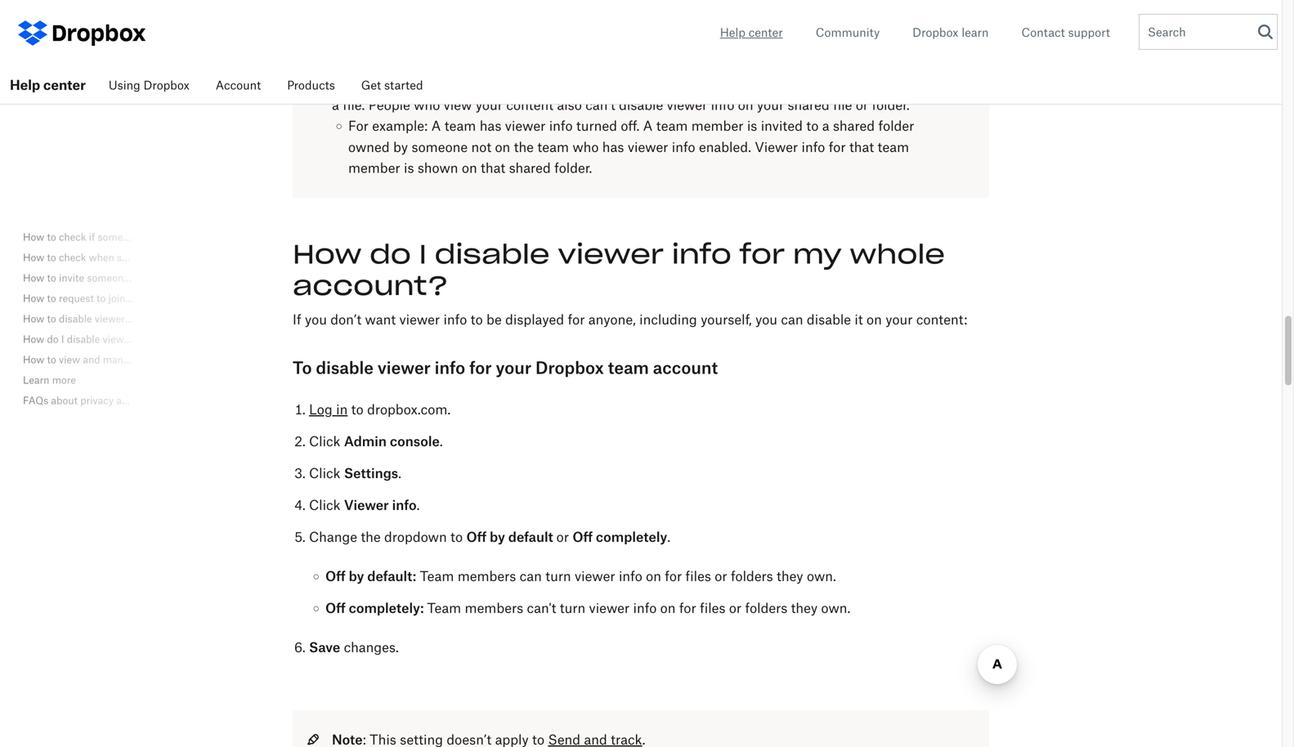 Task type: locate. For each thing, give the bounding box(es) containing it.
disable up the be
[[435, 238, 550, 271]]

of down dropbox learn link
[[927, 76, 939, 92]]

access inside how to check if someone is vie... how to check when someone last... how to invite someone to join ... how to request to join a team ... how to disable viewer info for... how do i disable viewer info f... how to view and manage existin... learn more faqs about privacy and access
[[136, 395, 168, 407]]

1 vertical spatial has
[[603, 139, 624, 155]]

1 vertical spatial owner
[[885, 76, 923, 92]]

has
[[480, 118, 502, 134], [603, 139, 624, 155]]

save changes.
[[309, 639, 403, 655]]

has down turned
[[603, 139, 624, 155]]

by down example:
[[393, 139, 408, 155]]

0 horizontal spatial has
[[480, 118, 502, 134]]

the down content
[[514, 139, 534, 155]]

disable
[[567, 13, 612, 29], [523, 34, 567, 50], [619, 97, 664, 113], [435, 238, 550, 271], [807, 311, 852, 327], [59, 313, 92, 325], [67, 333, 100, 346], [316, 358, 374, 378]]

... up for...
[[163, 292, 170, 305]]

info left from on the right
[[801, 76, 825, 92]]

shared up enabled
[[457, 13, 499, 29]]

that down the file
[[850, 139, 874, 155]]

1 click from the top
[[309, 433, 341, 449]]

2 vertical spatial dropbox
[[536, 358, 604, 378]]

2 click from the top
[[309, 465, 341, 481]]

0 vertical spatial has
[[480, 118, 502, 134]]

info up yourself,
[[672, 238, 732, 271]]

1 horizontal spatial member
[[692, 118, 744, 134]]

check up invite
[[59, 252, 86, 264]]

team right 'completely:'
[[427, 600, 461, 616]]

someone up how to check when someone last... 'link'
[[98, 231, 140, 243]]

a right off.
[[643, 118, 653, 134]]

0 horizontal spatial view
[[59, 354, 80, 366]]

center
[[749, 25, 783, 39], [43, 77, 86, 93]]

click admin console .
[[309, 433, 443, 449]]

folder. down turned
[[555, 160, 592, 176]]

to up how to invite someone to join ... 'link'
[[47, 252, 56, 264]]

and inside only the owner of a shared folder can disable viewer info for the entire folder. anyone who can manage access to a folder can disable viewer info on shared files inside a shared folder. you can also if viewer info is enabled and you're viewing a file, you can't hide your viewer info from the owner of a file. people who view your content also can't disable viewer info on your shared file or folder. for example: a team has viewer info turned off. a team member is invited to a shared folder owned by someone not on the team who has viewer info enabled. viewer info for that team member is shown on that shared folder.
[[482, 76, 505, 92]]

a right example:
[[431, 118, 441, 134]]

viewer
[[755, 139, 798, 155], [344, 497, 389, 513]]

shared up invited
[[788, 97, 830, 113]]

off left default
[[467, 529, 487, 545]]

1 vertical spatial members
[[465, 600, 524, 616]]

to down how to check when someone last... 'link'
[[132, 272, 141, 284]]

not
[[472, 139, 492, 155]]

2 horizontal spatial folder.
[[872, 97, 910, 113]]

how to disable viewer info for... link
[[23, 311, 167, 327]]

None search field
[[1140, 15, 1267, 54]]

to
[[807, 118, 819, 134], [47, 231, 56, 243], [47, 252, 56, 264], [47, 272, 56, 284], [132, 272, 141, 284], [47, 292, 56, 305], [97, 292, 106, 305], [471, 311, 483, 327], [47, 313, 56, 325], [47, 354, 56, 366], [351, 401, 364, 417], [451, 529, 463, 545]]

1 vertical spatial center
[[43, 77, 86, 93]]

invite
[[59, 272, 84, 284]]

contact support link
[[1022, 24, 1111, 41]]

1 vertical spatial can't
[[586, 97, 616, 113]]

turn right 'can't'
[[560, 600, 586, 616]]

1 vertical spatial check
[[59, 252, 86, 264]]

0 vertical spatial folder.
[[770, 13, 808, 29]]

0 vertical spatial by
[[393, 139, 408, 155]]

0 vertical spatial do
[[370, 238, 411, 271]]

off by default: team members can turn viewer info on for files or folders they own.
[[326, 568, 837, 584]]

don't
[[331, 311, 362, 327]]

off
[[467, 529, 487, 545], [573, 529, 593, 545], [326, 568, 346, 584], [326, 600, 346, 616]]

a right invited
[[823, 118, 830, 134]]

console
[[390, 433, 440, 449]]

to right invited
[[807, 118, 819, 134]]

0 horizontal spatial i
[[61, 333, 64, 346]]

viewer up anyone,
[[558, 238, 664, 271]]

files
[[706, 34, 732, 50], [686, 568, 712, 584], [700, 600, 726, 616]]

click
[[309, 433, 341, 449], [309, 465, 341, 481], [309, 497, 341, 513]]

faqs
[[23, 395, 48, 407]]

1 horizontal spatial help center link
[[720, 24, 783, 41]]

you
[[637, 76, 659, 92], [305, 311, 327, 327], [756, 311, 778, 327]]

off up the save
[[326, 600, 346, 616]]

team down dropdown at the bottom
[[420, 568, 454, 584]]

1 vertical spatial access
[[136, 395, 168, 407]]

is left shown
[[404, 160, 414, 176]]

who
[[862, 13, 888, 29], [414, 97, 440, 113], [573, 139, 599, 155]]

0 vertical spatial viewer
[[755, 139, 798, 155]]

0 horizontal spatial who
[[414, 97, 440, 113]]

viewer up file, at top
[[615, 13, 656, 29]]

for...
[[148, 313, 167, 325]]

by left default
[[490, 529, 505, 545]]

shown
[[418, 160, 458, 176]]

2 vertical spatial who
[[573, 139, 599, 155]]

to left request
[[47, 292, 56, 305]]

dropbox down "displayed" at the top left of the page
[[536, 358, 604, 378]]

1 horizontal spatial owner
[[885, 76, 923, 92]]

do up more
[[47, 333, 59, 346]]

if inside only the owner of a shared folder can disable viewer info for the entire folder. anyone who can manage access to a folder can disable viewer info on shared files inside a shared folder. you can also if viewer info is enabled and you're viewing a file, you can't hide your viewer info from the owner of a file. people who view your content also can't disable viewer info on your shared file or folder. for example: a team has viewer info turned off. a team member is invited to a shared folder owned by someone not on the team who has viewer info enabled. viewer info for that team member is shown on that shared folder.
[[332, 76, 341, 92]]

1 horizontal spatial if
[[332, 76, 341, 92]]

default:
[[367, 568, 417, 584]]

help center link
[[720, 24, 783, 41], [0, 65, 96, 105]]

privacy
[[80, 395, 114, 407]]

view down enabled
[[444, 97, 472, 113]]

1 horizontal spatial by
[[393, 139, 408, 155]]

1 horizontal spatial you
[[637, 76, 659, 92]]

1 horizontal spatial access
[[386, 34, 427, 50]]

1 horizontal spatial and
[[116, 395, 134, 407]]

0 vertical spatial of
[[430, 13, 442, 29]]

3 click from the top
[[309, 497, 341, 513]]

that
[[850, 139, 874, 155], [481, 160, 506, 176]]

1 vertical spatial files
[[686, 568, 712, 584]]

on
[[642, 34, 657, 50], [738, 97, 754, 113], [495, 139, 511, 155], [462, 160, 477, 176], [867, 311, 882, 327], [646, 568, 662, 584], [661, 600, 676, 616]]

disable down request
[[59, 313, 92, 325]]

who down turned
[[573, 139, 599, 155]]

folder. right the file
[[872, 97, 910, 113]]

help
[[720, 25, 746, 39], [10, 77, 40, 93]]

0 vertical spatial view
[[444, 97, 472, 113]]

also up products
[[332, 55, 357, 71]]

0 vertical spatial files
[[706, 34, 732, 50]]

can up you're
[[497, 34, 519, 50]]

1 horizontal spatial do
[[370, 238, 411, 271]]

highlight icon image
[[307, 734, 319, 746]]

admin
[[344, 433, 387, 449]]

0 vertical spatial if
[[332, 76, 341, 92]]

can't left hide
[[663, 76, 693, 92]]

learn
[[23, 374, 49, 386]]

member down owned
[[348, 160, 401, 176]]

i
[[419, 238, 427, 271], [61, 333, 64, 346]]

0 horizontal spatial folder
[[458, 34, 493, 50]]

member up enabled.
[[692, 118, 744, 134]]

2 horizontal spatial folder
[[879, 118, 915, 134]]

1 vertical spatial if
[[293, 311, 301, 327]]

viewer down off by default: team members can turn viewer info on for files or folders they own.
[[589, 600, 630, 616]]

folder
[[502, 13, 538, 29], [458, 34, 493, 50], [879, 118, 915, 134]]

or
[[856, 97, 869, 113], [557, 529, 569, 545], [715, 568, 728, 584], [729, 600, 742, 616]]

of
[[430, 13, 442, 29], [927, 76, 939, 92]]

manage
[[332, 34, 382, 50], [103, 354, 140, 366]]

including
[[640, 311, 697, 327]]

they
[[777, 568, 804, 584], [791, 600, 818, 616]]

faqs about privacy and access link
[[23, 393, 168, 409]]

1 horizontal spatial view
[[444, 97, 472, 113]]

0 horizontal spatial do
[[47, 333, 59, 346]]

0 vertical spatial folder
[[502, 13, 538, 29]]

is
[[416, 76, 426, 92], [747, 118, 758, 134], [404, 160, 414, 176], [143, 231, 150, 243]]

1 vertical spatial viewer
[[344, 497, 389, 513]]

off down change on the left bottom of page
[[326, 568, 346, 584]]

0 horizontal spatial a
[[431, 118, 441, 134]]

1 a from the left
[[431, 118, 441, 134]]

you're
[[509, 76, 545, 92]]

viewer down off.
[[628, 139, 669, 155]]

0 horizontal spatial owner
[[388, 13, 427, 29]]

0 horizontal spatial that
[[481, 160, 506, 176]]

0 horizontal spatial by
[[349, 568, 364, 584]]

0 vertical spatial i
[[419, 238, 427, 271]]

1 vertical spatial folder.
[[872, 97, 910, 113]]

can right yourself,
[[781, 311, 804, 327]]

viewer inside the how do i disable viewer info for my whole account?
[[558, 238, 664, 271]]

0 vertical spatial that
[[850, 139, 874, 155]]

also down viewing
[[557, 97, 582, 113]]

vie...
[[153, 231, 173, 243]]

1 check from the top
[[59, 231, 86, 243]]

only the owner of a shared folder can disable viewer info for the entire folder. anyone who can manage access to a folder can disable viewer info on shared files inside a shared folder. you can also if viewer info is enabled and you're viewing a file, you can't hide your viewer info from the owner of a file. people who view your content also can't disable viewer info on your shared file or folder. for example: a team has viewer info turned off. a team member is invited to a shared folder owned by someone not on the team who has viewer info enabled. viewer info for that team member is shown on that shared folder.
[[332, 13, 939, 176]]

can
[[541, 13, 564, 29], [891, 13, 914, 29], [497, 34, 519, 50], [900, 34, 923, 50], [781, 311, 804, 327], [520, 568, 542, 584]]

save
[[309, 639, 340, 655]]

0 vertical spatial owner
[[388, 13, 427, 29]]

0 horizontal spatial also
[[332, 55, 357, 71]]

1 vertical spatial join
[[108, 292, 125, 305]]

help center for left help center link
[[10, 77, 86, 93]]

how do i disable viewer info f... link
[[23, 331, 166, 348]]

1 horizontal spatial who
[[573, 139, 599, 155]]

search image
[[1259, 25, 1273, 39], [1259, 25, 1273, 39]]

i inside the how do i disable viewer info for my whole account?
[[419, 238, 427, 271]]

0 vertical spatial and
[[482, 76, 505, 92]]

info down invited
[[802, 139, 826, 155]]

also
[[332, 55, 357, 71], [557, 97, 582, 113]]

how to request to join a team ... link
[[23, 290, 170, 307]]

0 vertical spatial center
[[749, 25, 783, 39]]

info up dropdown at the bottom
[[392, 497, 417, 513]]

0 vertical spatial members
[[458, 568, 516, 584]]

the
[[365, 13, 385, 29], [707, 13, 727, 29], [861, 76, 881, 92], [514, 139, 534, 155], [361, 529, 381, 545]]

help center
[[720, 25, 783, 39], [10, 77, 86, 93]]

invited
[[761, 118, 803, 134]]

to left the be
[[471, 311, 483, 327]]

your
[[727, 76, 754, 92], [476, 97, 503, 113], [757, 97, 785, 113], [886, 311, 913, 327], [496, 358, 532, 378]]

0 vertical spatial check
[[59, 231, 86, 243]]

how to check when someone last... link
[[23, 249, 186, 266]]

has up not
[[480, 118, 502, 134]]

you right yourself,
[[756, 311, 778, 327]]

for inside the how do i disable viewer info for my whole account?
[[740, 238, 785, 271]]

request
[[59, 292, 94, 305]]

click down the log in link
[[309, 433, 341, 449]]

learn more link
[[23, 372, 133, 389]]

join
[[144, 272, 161, 284], [108, 292, 125, 305]]

1 vertical spatial folder
[[458, 34, 493, 50]]

a
[[431, 118, 441, 134], [643, 118, 653, 134]]

viewer down settings
[[344, 497, 389, 513]]

1 horizontal spatial of
[[927, 76, 939, 92]]

turn up 'can't'
[[546, 568, 571, 584]]

members down change the dropdown to off by default or off completely .
[[458, 568, 516, 584]]

learn
[[962, 25, 989, 39]]

to
[[293, 358, 312, 378]]

owned
[[348, 139, 390, 155]]

it
[[855, 311, 863, 327]]

to left if
[[47, 231, 56, 243]]

the right the only
[[365, 13, 385, 29]]

info up file, at top
[[615, 34, 638, 50]]

0 vertical spatial access
[[386, 34, 427, 50]]

displayed
[[506, 311, 565, 327]]

clear image
[[1255, 26, 1267, 38]]

1 vertical spatial help
[[10, 77, 40, 93]]

1 vertical spatial help center
[[10, 77, 86, 93]]

who up folder. you
[[862, 13, 888, 29]]

viewer
[[615, 13, 656, 29], [571, 34, 611, 50], [344, 76, 385, 92], [757, 76, 798, 92], [667, 97, 708, 113], [505, 118, 546, 134], [628, 139, 669, 155], [558, 238, 664, 271], [400, 311, 440, 327], [95, 313, 125, 325], [103, 333, 133, 346], [378, 358, 431, 378], [575, 568, 616, 584], [589, 600, 630, 616]]

0 vertical spatial help
[[720, 25, 746, 39]]

1 vertical spatial view
[[59, 354, 80, 366]]

view inside how to check if someone is vie... how to check when someone last... how to invite someone to join ... how to request to join a team ... how to disable viewer info for... how do i disable viewer info f... how to view and manage existin... learn more faqs about privacy and access
[[59, 354, 80, 366]]

0 vertical spatial help center link
[[720, 24, 783, 41]]

1 vertical spatial dropbox
[[144, 78, 190, 92]]

1 horizontal spatial has
[[603, 139, 624, 155]]

0 horizontal spatial help center
[[10, 77, 86, 93]]

and
[[482, 76, 505, 92], [83, 354, 100, 366], [116, 395, 134, 407]]

shared up hide
[[661, 34, 703, 50]]

center left the "using"
[[43, 77, 86, 93]]

owner down folder. you
[[885, 76, 923, 92]]

1 vertical spatial help center link
[[0, 65, 96, 105]]

info
[[659, 13, 683, 29], [615, 34, 638, 50], [388, 76, 412, 92], [801, 76, 825, 92], [711, 97, 735, 113], [549, 118, 573, 134], [672, 139, 696, 155], [802, 139, 826, 155], [672, 238, 732, 271], [444, 311, 467, 327], [128, 313, 146, 325], [136, 333, 154, 346], [435, 358, 466, 378], [392, 497, 417, 513], [619, 568, 643, 584], [633, 600, 657, 616]]

access inside only the owner of a shared folder can disable viewer info for the entire folder. anyone who can manage access to a folder can disable viewer info on shared files inside a shared folder. you can also if viewer info is enabled and you're viewing a file, you can't hide your viewer info from the owner of a file. people who view your content also can't disable viewer info on your shared file or folder. for example: a team has viewer info turned off. a team member is invited to a shared folder owned by someone not on the team who has viewer info enabled. viewer info for that team member is shown on that shared folder.
[[386, 34, 427, 50]]

1 horizontal spatial folder
[[502, 13, 538, 29]]

is left enabled
[[416, 76, 426, 92]]

click for click admin console .
[[309, 433, 341, 449]]

1 vertical spatial member
[[348, 160, 401, 176]]

someone up shown
[[412, 139, 468, 155]]

you left the don't
[[305, 311, 327, 327]]

0 horizontal spatial center
[[43, 77, 86, 93]]

get started
[[361, 78, 423, 92]]

2 vertical spatial and
[[116, 395, 134, 407]]

do
[[370, 238, 411, 271], [47, 333, 59, 346]]

check left if
[[59, 231, 86, 243]]

2 vertical spatial click
[[309, 497, 341, 513]]

1 vertical spatial click
[[309, 465, 341, 481]]

center for left help center link
[[43, 77, 86, 93]]

turn
[[546, 568, 571, 584], [560, 600, 586, 616]]

who down started
[[414, 97, 440, 113]]

1 vertical spatial by
[[490, 529, 505, 545]]

anyone,
[[589, 311, 636, 327]]

to right in
[[351, 401, 364, 417]]

and left you're
[[482, 76, 505, 92]]

join up for...
[[144, 272, 161, 284]]

can't
[[663, 76, 693, 92], [586, 97, 616, 113]]

how inside the how do i disable viewer info for my whole account?
[[293, 238, 362, 271]]

0 vertical spatial also
[[332, 55, 357, 71]]

is inside how to check if someone is vie... how to check when someone last... how to invite someone to join ... how to request to join a team ... how to disable viewer info for... how do i disable viewer info f... how to view and manage existin... learn more faqs about privacy and access
[[143, 231, 150, 243]]

help center up hide
[[720, 25, 783, 39]]

1 vertical spatial manage
[[103, 354, 140, 366]]

and right privacy
[[116, 395, 134, 407]]

file
[[834, 97, 853, 113]]



Task type: vqa. For each thing, say whether or not it's contained in the screenshot.
'View more' corresponding to card
no



Task type: describe. For each thing, give the bounding box(es) containing it.
info left entire
[[659, 13, 683, 29]]

to down how to invite someone to join ... 'link'
[[97, 292, 106, 305]]

1 vertical spatial team
[[427, 600, 461, 616]]

last...
[[162, 252, 186, 264]]

0 horizontal spatial folder.
[[555, 160, 592, 176]]

folder. you
[[833, 34, 897, 50]]

change the dropdown to off by default or off completely .
[[309, 529, 671, 545]]

2 horizontal spatial you
[[756, 311, 778, 327]]

can up 'can't'
[[520, 568, 542, 584]]

how to invite someone to join ... link
[[23, 270, 170, 286]]

be
[[487, 311, 502, 327]]

manage inside only the owner of a shared folder can disable viewer info for the entire folder. anyone who can manage access to a folder can disable viewer info on shared files inside a shared folder. you can also if viewer info is enabled and you're viewing a file, you can't hide your viewer info from the owner of a file. people who view your content also can't disable viewer info on your shared file or folder. for example: a team has viewer info turned off. a team member is invited to a shared folder owned by someone not on the team who has viewer info enabled. viewer info for that team member is shown on that shared folder.
[[332, 34, 382, 50]]

how to view and manage existin... link
[[23, 352, 180, 368]]

to disable viewer info for your dropbox team account
[[293, 358, 718, 378]]

turned
[[577, 118, 618, 134]]

your up invited
[[757, 97, 785, 113]]

change
[[309, 529, 357, 545]]

file,
[[611, 76, 633, 92]]

get
[[361, 78, 381, 92]]

your right hide
[[727, 76, 754, 92]]

your left content
[[476, 97, 503, 113]]

viewer up file.
[[344, 76, 385, 92]]

someone down how to check when someone last... 'link'
[[87, 272, 129, 284]]

info down completely
[[619, 568, 643, 584]]

team inside how to check if someone is vie... how to check when someone last... how to invite someone to join ... how to request to join a team ... how to disable viewer info for... how do i disable viewer info f... how to view and manage existin... learn more faqs about privacy and access
[[136, 292, 160, 305]]

i inside how to check if someone is vie... how to check when someone last... how to invite someone to join ... how to request to join a team ... how to disable viewer info for... how do i disable viewer info f... how to view and manage existin... learn more faqs about privacy and access
[[61, 333, 64, 346]]

default
[[509, 529, 553, 545]]

support
[[1069, 25, 1111, 39]]

1 horizontal spatial dropbox
[[536, 358, 604, 378]]

a left file, at top
[[601, 76, 608, 92]]

1 vertical spatial ...
[[163, 292, 170, 305]]

someone down vie...
[[117, 252, 159, 264]]

2 vertical spatial files
[[700, 600, 726, 616]]

file.
[[343, 97, 365, 113]]

info left turned
[[549, 118, 573, 134]]

settings
[[344, 465, 398, 481]]

f...
[[156, 333, 166, 346]]

can up viewing
[[541, 13, 564, 29]]

content
[[507, 97, 554, 113]]

from
[[829, 76, 858, 92]]

shared down content
[[509, 160, 551, 176]]

for
[[348, 118, 369, 134]]

2 horizontal spatial by
[[490, 529, 505, 545]]

0 horizontal spatial of
[[430, 13, 442, 29]]

account link
[[203, 65, 274, 105]]

0 vertical spatial they
[[777, 568, 804, 584]]

whole
[[850, 238, 946, 271]]

get started link
[[348, 65, 436, 105]]

a right inside on the top of page
[[776, 34, 784, 50]]

0 vertical spatial own.
[[807, 568, 837, 584]]

to inside only the owner of a shared folder can disable viewer info for the entire folder. anyone who can manage access to a folder can disable viewer info on shared files inside a shared folder. you can also if viewer info is enabled and you're viewing a file, you can't hide your viewer info from the owner of a file. people who view your content also can't disable viewer info on your shared file or folder. for example: a team has viewer info turned off. a team member is invited to a shared folder owned by someone not on the team who has viewer info enabled. viewer info for that team member is shown on that shared folder.
[[807, 118, 819, 134]]

or inside only the owner of a shared folder can disable viewer info for the entire folder. anyone who can manage access to a folder can disable viewer info on shared files inside a shared folder. you can also if viewer info is enabled and you're viewing a file, you can't hide your viewer info from the owner of a file. people who view your content also can't disable viewer info on your shared file or folder. for example: a team has viewer info turned off. a team member is invited to a shared folder owned by someone not on the team who has viewer info enabled. viewer info for that team member is shown on that shared folder.
[[856, 97, 869, 113]]

info left the be
[[444, 311, 467, 327]]

contact support
[[1022, 25, 1111, 39]]

disable inside the how do i disable viewer info for my whole account?
[[435, 238, 550, 271]]

log in link
[[309, 401, 348, 417]]

to left invite
[[47, 272, 56, 284]]

if you don't want viewer info to be displayed for anyone, including yourself, you can disable it on your content:
[[293, 311, 968, 327]]

someone inside only the owner of a shared folder can disable viewer info for the entire folder. anyone who can manage access to a folder can disable viewer info on shared files inside a shared folder. you can also if viewer info is enabled and you're viewing a file, you can't hide your viewer info from the owner of a file. people who view your content also can't disable viewer info on your shared file or folder. for example: a team has viewer info turned off. a team member is invited to a shared folder owned by someone not on the team who has viewer info enabled. viewer info for that team member is shown on that shared folder.
[[412, 139, 468, 155]]

0 vertical spatial join
[[144, 272, 161, 284]]

info left "f..."
[[136, 333, 154, 346]]

2 horizontal spatial dropbox
[[913, 25, 959, 39]]

viewer inside only the owner of a shared folder can disable viewer info for the entire folder. anyone who can manage access to a folder can disable viewer info on shared files inside a shared folder. you can also if viewer info is enabled and you're viewing a file, you can't hide your viewer info from the owner of a file. people who view your content also can't disable viewer info on your shared file or folder. for example: a team has viewer info turned off. a team member is invited to a shared folder owned by someone not on the team who has viewer info enabled. viewer info for that team member is shown on that shared folder.
[[755, 139, 798, 155]]

manage inside how to check if someone is vie... how to check when someone last... how to invite someone to join ... how to request to join a team ... how to disable viewer info for... how do i disable viewer info f... how to view and manage existin... learn more faqs about privacy and access
[[103, 354, 140, 366]]

dropbox learn
[[913, 25, 989, 39]]

dropdown
[[384, 529, 447, 545]]

0 vertical spatial who
[[862, 13, 888, 29]]

can up folder. you
[[891, 13, 914, 29]]

anyone
[[811, 13, 858, 29]]

0 horizontal spatial help
[[10, 77, 40, 93]]

can right folder. you
[[900, 34, 923, 50]]

your down the be
[[496, 358, 532, 378]]

click settings .
[[309, 465, 402, 481]]

1 horizontal spatial help
[[720, 25, 746, 39]]

off up off by default: team members can turn viewer info on for files or folders they own.
[[573, 529, 593, 545]]

disable left it
[[807, 311, 852, 327]]

how to check if someone is vie... link
[[23, 229, 173, 245]]

by inside only the owner of a shared folder can disable viewer info for the entire folder. anyone who can manage access to a folder can disable viewer info on shared files inside a shared folder. you can also if viewer info is enabled and you're viewing a file, you can't hide your viewer info from the owner of a file. people who view your content also can't disable viewer info on your shared file or folder. for example: a team has viewer info turned off. a team member is invited to a shared folder owned by someone not on the team who has viewer info enabled. viewer info for that team member is shown on that shared folder.
[[393, 139, 408, 155]]

disable up you're
[[523, 34, 567, 50]]

0 vertical spatial turn
[[546, 568, 571, 584]]

info up dropbox.com.
[[435, 358, 466, 378]]

my
[[793, 238, 842, 271]]

0 horizontal spatial join
[[108, 292, 125, 305]]

disable up in
[[316, 358, 374, 378]]

click for click viewer info .
[[309, 497, 341, 513]]

hide
[[696, 76, 723, 92]]

Search text field
[[1140, 15, 1255, 49]]

off completely: team members can't turn viewer info on for files or folders they own.
[[326, 600, 851, 616]]

1 vertical spatial also
[[557, 97, 582, 113]]

about
[[51, 395, 78, 407]]

completely:
[[349, 600, 424, 616]]

do inside the how do i disable viewer info for my whole account?
[[370, 238, 411, 271]]

1 vertical spatial that
[[481, 160, 506, 176]]

account?
[[293, 269, 449, 303]]

enabled
[[429, 76, 479, 92]]

using dropbox
[[109, 78, 190, 92]]

account
[[216, 78, 261, 92]]

to up how do i disable viewer info f... link
[[47, 313, 56, 325]]

1 vertical spatial turn
[[560, 600, 586, 616]]

0 vertical spatial folders
[[731, 568, 773, 584]]

2 vertical spatial folder
[[879, 118, 915, 134]]

2 a from the left
[[643, 118, 653, 134]]

the left entire
[[707, 13, 727, 29]]

account
[[653, 358, 718, 378]]

1 horizontal spatial that
[[850, 139, 874, 155]]

viewer down how to request to join a team ... link
[[95, 313, 125, 325]]

help center for the top help center link
[[720, 25, 783, 39]]

to up more
[[47, 354, 56, 366]]

0 horizontal spatial you
[[305, 311, 327, 327]]

do inside how to check if someone is vie... how to check when someone last... how to invite someone to join ... how to request to join a team ... how to disable viewer info for... how do i disable viewer info f... how to view and manage existin... learn more faqs about privacy and access
[[47, 333, 59, 346]]

your right it
[[886, 311, 913, 327]]

view inside only the owner of a shared folder can disable viewer info for the entire folder. anyone who can manage access to a folder can disable viewer info on shared files inside a shared folder. you can also if viewer info is enabled and you're viewing a file, you can't hide your viewer info from the owner of a file. people who view your content also can't disable viewer info on your shared file or folder. for example: a team has viewer info turned off. a team member is invited to a shared folder owned by someone not on the team who has viewer info enabled. viewer info for that team member is shown on that shared folder.
[[444, 97, 472, 113]]

only
[[332, 13, 361, 29]]

dropbox image
[[49, 17, 147, 49]]

viewer up invited
[[757, 76, 798, 92]]

enabled.
[[699, 139, 752, 155]]

want
[[365, 311, 396, 327]]

you inside only the owner of a shared folder can disable viewer info for the entire folder. anyone who can manage access to a folder can disable viewer info on shared files inside a shared folder. you can also if viewer info is enabled and you're viewing a file, you can't hide your viewer info from the owner of a file. people who view your content also can't disable viewer info on your shared file or folder. for example: a team has viewer info turned off. a team member is invited to a shared folder owned by someone not on the team who has viewer info enabled. viewer info for that team member is shown on that shared folder.
[[637, 76, 659, 92]]

disable up viewing
[[567, 13, 612, 29]]

using dropbox link
[[96, 65, 203, 105]]

products
[[287, 78, 335, 92]]

log in to dropbox.com.
[[309, 401, 451, 417]]

people
[[369, 97, 410, 113]]

0 horizontal spatial member
[[348, 160, 401, 176]]

2 vertical spatial by
[[349, 568, 364, 584]]

how do i disable viewer info for my whole account?
[[293, 238, 946, 303]]

0 horizontal spatial help center link
[[0, 65, 96, 105]]

using
[[109, 78, 140, 92]]

files inside only the owner of a shared folder can disable viewer info for the entire folder. anyone who can manage access to a folder can disable viewer info on shared files inside a shared folder. you can also if viewer info is enabled and you're viewing a file, you can't hide your viewer info from the owner of a file. people who view your content also can't disable viewer info on your shared file or folder. for example: a team has viewer info turned off. a team member is invited to a shared folder owned by someone not on the team who has viewer info enabled. viewer info for that team member is shown on that shared folder.
[[706, 34, 732, 50]]

a left file.
[[332, 97, 339, 113]]

info down hide
[[711, 97, 735, 113]]

in
[[336, 401, 348, 417]]

the down click viewer info .
[[361, 529, 381, 545]]

info left enabled.
[[672, 139, 696, 155]]

click for click settings .
[[309, 465, 341, 481]]

a up to a on the top of page
[[446, 13, 453, 29]]

shared down the file
[[833, 118, 875, 134]]

1 vertical spatial own.
[[822, 600, 851, 616]]

shared down "anyone"
[[787, 34, 829, 50]]

info inside the how do i disable viewer info for my whole account?
[[672, 238, 732, 271]]

completely
[[596, 529, 668, 545]]

info down off by default: team members can turn viewer info on for files or folders they own.
[[633, 600, 657, 616]]

viewer up off completely: team members can't turn viewer info on for files or folders they own.
[[575, 568, 616, 584]]

to right dropdown at the bottom
[[451, 529, 463, 545]]

center for the top help center link
[[749, 25, 783, 39]]

1 vertical spatial and
[[83, 354, 100, 366]]

inside
[[736, 34, 773, 50]]

to a
[[431, 34, 454, 50]]

viewer up viewing
[[571, 34, 611, 50]]

viewer down content
[[505, 118, 546, 134]]

if
[[89, 231, 95, 243]]

1 horizontal spatial can't
[[663, 76, 693, 92]]

yourself,
[[701, 311, 752, 327]]

a inside how to check if someone is vie... how to check when someone last... how to invite someone to join ... how to request to join a team ... how to disable viewer info for... how do i disable viewer info f... how to view and manage existin... learn more faqs about privacy and access
[[128, 292, 134, 305]]

content:
[[917, 311, 968, 327]]

1 horizontal spatial folder.
[[770, 13, 808, 29]]

existin...
[[143, 354, 180, 366]]

1 vertical spatial they
[[791, 600, 818, 616]]

0 horizontal spatial can't
[[586, 97, 616, 113]]

is left invited
[[747, 118, 758, 134]]

1 vertical spatial folders
[[746, 600, 788, 616]]

changes.
[[344, 639, 399, 655]]

dropbox learn link
[[913, 24, 989, 41]]

click viewer info .
[[309, 497, 420, 513]]

viewer up how to view and manage existin... link
[[103, 333, 133, 346]]

started
[[384, 78, 423, 92]]

0 vertical spatial ...
[[163, 272, 170, 284]]

2 check from the top
[[59, 252, 86, 264]]

community
[[816, 25, 880, 39]]

viewer right want at the top left
[[400, 311, 440, 327]]

contact
[[1022, 25, 1066, 39]]

how to check if someone is vie... how to check when someone last... how to invite someone to join ... how to request to join a team ... how to disable viewer info for... how do i disable viewer info f... how to view and manage existin... learn more faqs about privacy and access
[[23, 231, 186, 407]]

info up people
[[388, 76, 412, 92]]

example:
[[372, 118, 428, 134]]

the right from on the right
[[861, 76, 881, 92]]

disable down how to disable viewer info for... link
[[67, 333, 100, 346]]

info left for...
[[128, 313, 146, 325]]

0 horizontal spatial dropbox
[[144, 78, 190, 92]]

0 vertical spatial member
[[692, 118, 744, 134]]

0 horizontal spatial viewer
[[344, 497, 389, 513]]

off.
[[621, 118, 640, 134]]

can't
[[527, 600, 556, 616]]

0 vertical spatial team
[[420, 568, 454, 584]]

products link
[[274, 65, 348, 105]]

dropbox.com.
[[367, 401, 451, 417]]

disable up off.
[[619, 97, 664, 113]]

community link
[[816, 24, 880, 41]]

more
[[52, 374, 76, 386]]

viewer down hide
[[667, 97, 708, 113]]

entire
[[731, 13, 766, 29]]

when
[[89, 252, 114, 264]]

log
[[309, 401, 333, 417]]

viewer up dropbox.com.
[[378, 358, 431, 378]]



